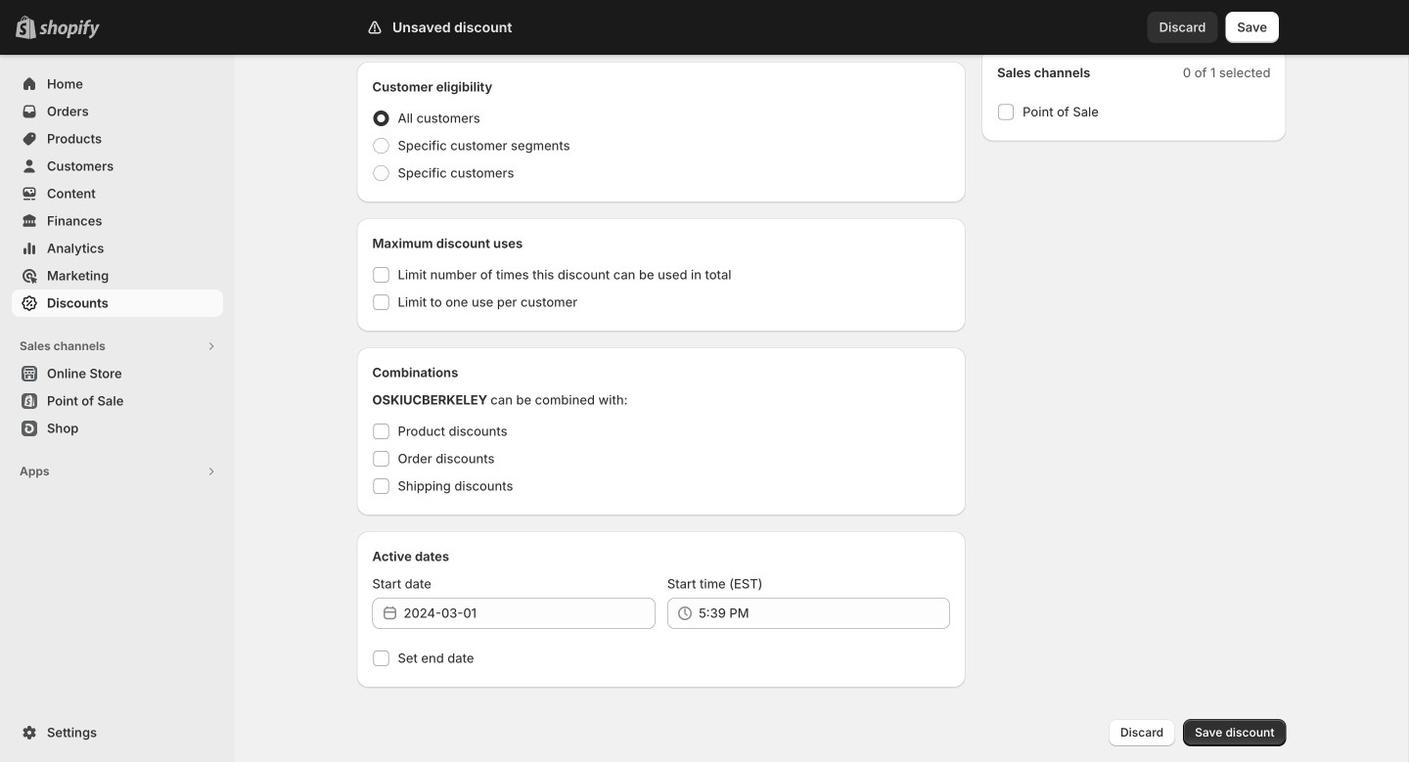 Task type: describe. For each thing, give the bounding box(es) containing it.
shopify image
[[39, 19, 100, 39]]

YYYY-MM-DD text field
[[404, 598, 656, 630]]



Task type: vqa. For each thing, say whether or not it's contained in the screenshot.
search products text box
no



Task type: locate. For each thing, give the bounding box(es) containing it.
Enter time text field
[[699, 598, 951, 630]]



